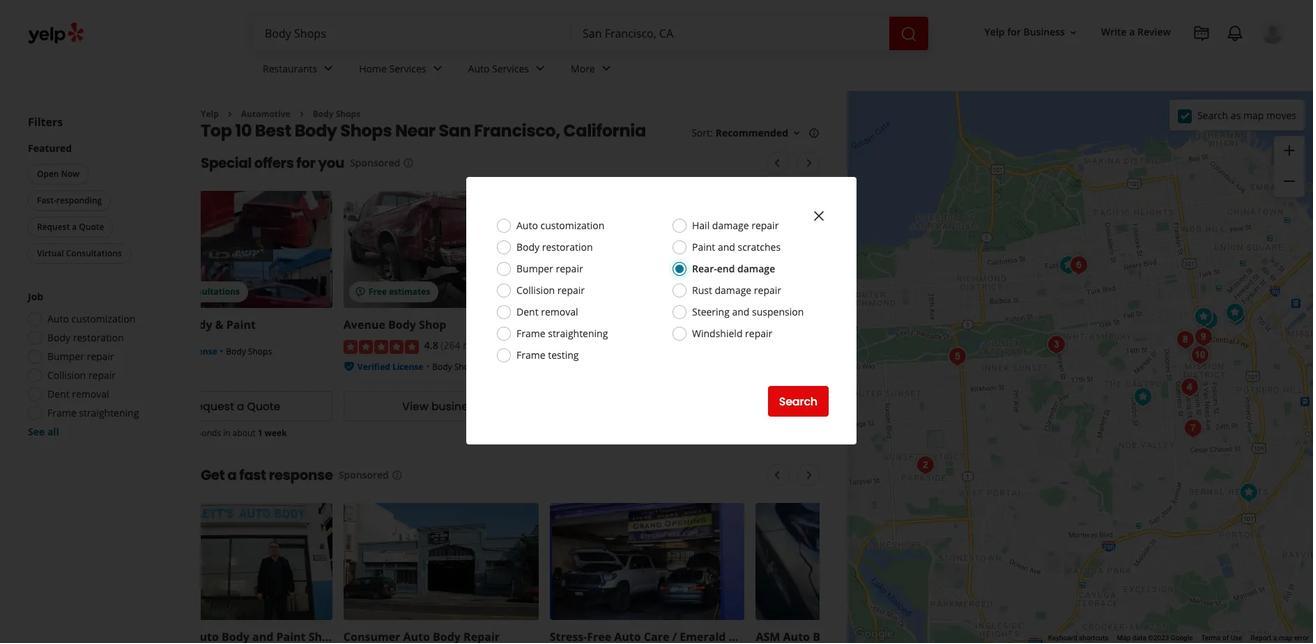Task type: locate. For each thing, give the bounding box(es) containing it.
shops down no
[[756, 368, 780, 380]]

license down ld auto body & paint link
[[186, 346, 217, 358]]

bumper inside search dialog
[[516, 262, 553, 275]]

1 vertical spatial request a quote
[[189, 399, 280, 415]]

shops down the ld auto body & paint
[[248, 346, 272, 358]]

1 horizontal spatial yelp
[[984, 25, 1005, 39]]

free consultations link
[[137, 191, 332, 308]]

24 chevron down v2 image inside "restaurants" "link"
[[320, 60, 337, 77]]

2 vertical spatial frame
[[47, 406, 76, 420]]

16 free estimates v2 image
[[355, 287, 366, 298], [767, 287, 778, 298]]

services for auto services
[[492, 62, 529, 75]]

0 vertical spatial dent removal
[[516, 305, 578, 319]]

business
[[431, 399, 480, 415], [844, 399, 892, 415]]

1 vertical spatial verified license button
[[357, 359, 423, 373]]

1 vertical spatial for
[[296, 154, 315, 173]]

view down tinting,
[[815, 399, 841, 415]]

international sport motors image
[[1222, 302, 1250, 330]]

1 horizontal spatial request a quote button
[[137, 391, 332, 422]]

1 vertical spatial yelp
[[201, 108, 219, 120]]

car left stereo
[[836, 356, 849, 368]]

search inside search button
[[779, 393, 818, 409]]

report a map error link
[[1251, 634, 1309, 642]]

body shops down the ld auto body & paint
[[226, 346, 272, 358]]

request up virtual
[[37, 221, 70, 233]]

0 vertical spatial quote
[[79, 221, 104, 233]]

24 chevron down v2 image right home services
[[429, 60, 446, 77]]

1 horizontal spatial straightening
[[548, 327, 608, 340]]

services up francisco, in the left of the page
[[492, 62, 529, 75]]

auto inside option group
[[47, 312, 69, 325]]

free up 'avenue'
[[369, 286, 387, 298]]

1 horizontal spatial business
[[844, 399, 892, 415]]

reviews) right (143
[[669, 339, 706, 352]]

request a quote inside 'featured' 'group'
[[37, 221, 104, 233]]

get a fast response
[[201, 466, 333, 485]]

24 chevron down v2 image
[[320, 60, 337, 77], [429, 60, 446, 77], [532, 60, 549, 77], [598, 60, 615, 77]]

2 next image from the top
[[801, 467, 818, 484]]

1 vertical spatial auto customization
[[47, 312, 135, 325]]

search for search
[[779, 393, 818, 409]]

restoration left ld
[[73, 331, 124, 344]]

body shops up you
[[313, 108, 360, 120]]

reviews) right (264
[[463, 339, 500, 352]]

and down rust damage repair
[[732, 305, 750, 319]]

free estimates right 16 free estimates v2 icon
[[575, 286, 636, 298]]

2 view business link from the left
[[756, 391, 951, 422]]

search left as
[[1197, 108, 1228, 122]]

16 chevron right v2 image right the yelp link
[[224, 109, 235, 120]]

2 16 chevron right v2 image from the left
[[296, 109, 307, 120]]

straightening inside search dialog
[[548, 327, 608, 340]]

1 vertical spatial next image
[[801, 467, 818, 484]]

francisco,
[[474, 119, 560, 142]]

car
[[756, 356, 769, 368], [836, 356, 849, 368]]

0 vertical spatial verified
[[151, 346, 184, 358]]

about
[[233, 428, 256, 439]]

straightening
[[548, 327, 608, 340], [79, 406, 139, 420]]

frame left "testing" at bottom left
[[516, 348, 545, 362]]

view business down stereo
[[815, 399, 892, 415]]

0 vertical spatial auto customization
[[516, 219, 604, 232]]

2 16 free estimates v2 image from the left
[[767, 287, 778, 298]]

request a quote up responds in about 1 week
[[189, 399, 280, 415]]

services for home services
[[389, 62, 426, 75]]

24 chevron down v2 image inside home services link
[[429, 60, 446, 77]]

business
[[1023, 25, 1065, 39]]

2 free from the left
[[369, 286, 387, 298]]

restaurants
[[263, 62, 317, 75]]

damage
[[712, 219, 749, 232], [737, 262, 775, 275], [715, 284, 751, 297]]

free estimates up the preferred image link on the right of the page
[[781, 286, 843, 298]]

a right report
[[1273, 634, 1277, 642]]

1 horizontal spatial car
[[836, 356, 849, 368]]

frame inside option group
[[47, 406, 76, 420]]

soma collision repair image
[[1195, 307, 1223, 335]]

restoration
[[542, 240, 593, 254], [73, 331, 124, 344]]

services right "home"
[[389, 62, 426, 75]]

0 horizontal spatial business
[[431, 399, 480, 415]]

body restoration left ld
[[47, 331, 124, 344]]

1 vertical spatial dent removal
[[47, 388, 109, 401]]

24 chevron down v2 image right 'more'
[[598, 60, 615, 77]]

1 horizontal spatial verified
[[357, 361, 390, 373]]

damage down rear-end damage
[[715, 284, 751, 297]]

stan carlsen body shop image
[[1043, 331, 1071, 359], [1043, 331, 1071, 359]]

1 horizontal spatial customization
[[540, 219, 604, 232]]

24 chevron down v2 image right the restaurants
[[320, 60, 337, 77]]

request a quote button up responds in about 1 week
[[137, 391, 332, 422]]

free left consultations
[[162, 286, 181, 298]]

business categories element
[[252, 50, 1285, 91]]

free estimates link
[[343, 191, 538, 308], [550, 191, 745, 308], [756, 191, 951, 308]]

2 horizontal spatial collision
[[668, 317, 716, 333]]

and up end
[[718, 240, 735, 254]]

0 horizontal spatial frame straightening
[[47, 406, 139, 420]]

1 horizontal spatial map
[[1279, 634, 1292, 642]]

collision repair up the carstar
[[516, 284, 585, 297]]

business for avenue body shop
[[431, 399, 480, 415]]

yelp left 10
[[201, 108, 219, 120]]

0 vertical spatial body shops
[[313, 108, 360, 120]]

body
[[313, 108, 334, 120], [295, 119, 337, 142], [516, 240, 540, 254], [184, 317, 212, 333], [388, 317, 416, 333], [47, 331, 71, 344], [226, 346, 246, 358], [927, 356, 946, 368], [582, 359, 602, 371], [432, 361, 452, 373]]

view business down (264
[[402, 399, 480, 415]]

24 chevron down v2 image for restaurants
[[320, 60, 337, 77]]

0 vertical spatial restoration
[[542, 240, 593, 254]]

shortcuts
[[1079, 634, 1109, 642]]

battery roadie image
[[1221, 299, 1249, 327]]

0 vertical spatial request a quote button
[[28, 217, 113, 238]]

view
[[402, 399, 428, 415], [815, 399, 841, 415]]

1 view from the left
[[402, 399, 428, 415]]

1 reviews) from the left
[[463, 339, 500, 352]]

business down stereo
[[844, 399, 892, 415]]

1 horizontal spatial dent
[[516, 305, 538, 319]]

responds
[[183, 428, 221, 439]]

sponsored
[[350, 156, 400, 170], [339, 469, 389, 482]]

home services link
[[348, 50, 457, 91]]

0 horizontal spatial straightening
[[79, 406, 139, 420]]

1 vertical spatial sponsored
[[339, 469, 389, 482]]

2 business from the left
[[844, 399, 892, 415]]

carstar auto world collision link
[[550, 317, 716, 333]]

auto
[[468, 62, 490, 75], [516, 219, 538, 232], [47, 312, 69, 325], [155, 317, 182, 333], [602, 317, 629, 333], [632, 359, 650, 371]]

0 vertical spatial sponsored
[[350, 156, 400, 170]]

0 horizontal spatial request a quote
[[37, 221, 104, 233]]

next image for special offers for you
[[801, 155, 818, 172]]

16 chevron right v2 image
[[224, 109, 235, 120], [296, 109, 307, 120]]

0 horizontal spatial verified
[[151, 346, 184, 358]]

rust
[[692, 284, 712, 297]]

1 vertical spatial search
[[779, 393, 818, 409]]

1 horizontal spatial body restoration
[[516, 240, 593, 254]]

for left you
[[296, 154, 315, 173]]

fast-responding button
[[28, 190, 111, 211]]

view business for avenue body shop
[[402, 399, 480, 415]]

0 horizontal spatial dent
[[47, 388, 69, 401]]

16 free estimates v2 image up the 'suspension'
[[767, 287, 778, 298]]

dent
[[516, 305, 538, 319], [47, 388, 69, 401]]

estimates for auto
[[595, 286, 636, 298]]

0 vertical spatial paint
[[692, 240, 715, 254]]

get
[[201, 466, 225, 485]]

0 horizontal spatial request
[[37, 221, 70, 233]]

verified
[[151, 346, 184, 358], [357, 361, 390, 373]]

0 horizontal spatial bumper repair
[[47, 350, 114, 363]]

1 vertical spatial body shops
[[226, 346, 272, 358]]

verified license button down 4.8 star rating image
[[357, 359, 423, 373]]

services
[[389, 62, 426, 75], [492, 62, 529, 75], [676, 359, 707, 371]]

0 vertical spatial frame straightening
[[516, 327, 608, 340]]

california
[[563, 119, 646, 142]]

request for the bottom request a quote button
[[189, 399, 234, 415]]

a down fast-responding button
[[72, 221, 77, 233]]

close image
[[811, 208, 827, 224]]

business for the preferred image
[[844, 399, 892, 415]]

business down (264
[[431, 399, 480, 415]]

auto customization inside option group
[[47, 312, 135, 325]]

auto customization left ld
[[47, 312, 135, 325]]

2 view business from the left
[[815, 399, 892, 415]]

verified license button down the ld auto body & paint
[[151, 345, 217, 358]]

3 24 chevron down v2 image from the left
[[532, 60, 549, 77]]

0 vertical spatial search
[[1197, 108, 1228, 122]]

repair
[[751, 219, 779, 232], [556, 262, 583, 275], [557, 284, 585, 297], [754, 284, 781, 297], [745, 327, 772, 340], [87, 350, 114, 363], [88, 369, 116, 382]]

1 horizontal spatial dent removal
[[516, 305, 578, 319]]

0 horizontal spatial reviews)
[[463, 339, 500, 352]]

rust damage repair
[[692, 284, 781, 297]]

collision left 16 free estimates v2 icon
[[516, 284, 555, 297]]

view down 4.8
[[402, 399, 428, 415]]

group
[[1274, 136, 1305, 197]]

dent up 'all'
[[47, 388, 69, 401]]

©2023
[[1148, 634, 1169, 642]]

0 horizontal spatial view business
[[402, 399, 480, 415]]

open now
[[37, 168, 80, 180]]

1 horizontal spatial request
[[189, 399, 234, 415]]

2 free estimates from the left
[[575, 286, 636, 298]]

3 free from the left
[[575, 286, 593, 298]]

2 24 chevron down v2 image from the left
[[429, 60, 446, 77]]

free for avenue body shop
[[369, 286, 387, 298]]

free right 16 free estimates v2 icon
[[575, 286, 593, 298]]

view business link down stereo
[[756, 391, 951, 422]]

1 vertical spatial bumper
[[47, 350, 84, 363]]

carstar sunset auto reconstruction image
[[944, 343, 972, 371]]

best
[[255, 119, 291, 142]]

keyboard
[[1048, 634, 1077, 642]]

4.3 star rating image
[[550, 340, 625, 354]]

0 horizontal spatial verified license button
[[151, 345, 217, 358]]

0 horizontal spatial quote
[[79, 221, 104, 233]]

1 horizontal spatial collision repair
[[516, 284, 585, 297]]

24 chevron down v2 image inside more link
[[598, 60, 615, 77]]

avenue body shop image
[[1190, 323, 1218, 351]]

16 info v2 image
[[403, 158, 414, 169]]

request up responds
[[189, 399, 234, 415]]

body inside option group
[[47, 331, 71, 344]]

1 vertical spatial dent
[[47, 388, 69, 401]]

featured group
[[25, 141, 173, 267]]

request
[[37, 221, 70, 233], [189, 399, 234, 415]]

(143
[[647, 339, 666, 352]]

zoom out image
[[1281, 173, 1298, 190]]

2 horizontal spatial free estimates link
[[756, 191, 951, 308]]

map region
[[790, 66, 1313, 643]]

16 info v2 image
[[808, 128, 820, 139], [392, 470, 403, 481]]

0 horizontal spatial search
[[779, 393, 818, 409]]

quote up consultations
[[79, 221, 104, 233]]

body restoration up 16 free estimates v2 icon
[[516, 240, 593, 254]]

damage down the scratches
[[737, 262, 775, 275]]

1 16 chevron right v2 image from the left
[[224, 109, 235, 120]]

3 free estimates link from the left
[[756, 191, 951, 308]]

1 horizontal spatial free estimates
[[575, 286, 636, 298]]

frame straightening
[[516, 327, 608, 340], [47, 406, 139, 420]]

search down window
[[779, 393, 818, 409]]

1 vertical spatial request
[[189, 399, 234, 415]]

shops
[[336, 108, 360, 120], [340, 119, 392, 142], [248, 346, 272, 358], [454, 361, 478, 373], [756, 368, 780, 380]]

sort:
[[691, 126, 713, 140]]

ld auto body & paint
[[137, 317, 256, 333]]

dent removal up 'all'
[[47, 388, 109, 401]]

auto customization up 16 free estimates v2 icon
[[516, 219, 604, 232]]

2 vertical spatial damage
[[715, 284, 751, 297]]

a inside "write a review" link
[[1129, 25, 1135, 39]]

None search field
[[254, 17, 931, 50]]

1 free estimates link from the left
[[343, 191, 538, 308]]

yelp inside button
[[984, 25, 1005, 39]]

1 vertical spatial removal
[[72, 388, 109, 401]]

1 horizontal spatial reviews)
[[669, 339, 706, 352]]

collision inside search dialog
[[516, 284, 555, 297]]

2 free estimates link from the left
[[550, 191, 745, 308]]

option group
[[24, 290, 173, 439]]

body shops down (264
[[432, 361, 478, 373]]

0 horizontal spatial 16 free estimates v2 image
[[355, 287, 366, 298]]

top 10 best body shops near san francisco, california
[[201, 119, 646, 142]]

1 vertical spatial collision repair
[[47, 369, 116, 382]]

dent removal down 16 free estimates v2 icon
[[516, 305, 578, 319]]

1 view business link from the left
[[343, 391, 538, 422]]

license down 4.8 star rating image
[[392, 361, 423, 373]]

sponsored left 16 info v2 image
[[350, 156, 400, 170]]

car down no
[[756, 356, 769, 368]]

0 horizontal spatial yelp
[[201, 108, 219, 120]]

view business link down (264
[[343, 391, 538, 422]]

dent removal inside option group
[[47, 388, 109, 401]]

1
[[258, 428, 262, 439]]

damage for hail damage repair
[[712, 219, 749, 232]]

free estimates up the avenue body shop link
[[369, 286, 430, 298]]

request a quote for the top request a quote button
[[37, 221, 104, 233]]

1 horizontal spatial collision
[[516, 284, 555, 297]]

16 free estimates v2 image for avenue body shop
[[355, 287, 366, 298]]

1 horizontal spatial bumper
[[516, 262, 553, 275]]

1 vertical spatial customization
[[71, 312, 135, 325]]

map left error
[[1279, 634, 1292, 642]]

paint right &
[[226, 317, 256, 333]]

1 vertical spatial 16 info v2 image
[[392, 470, 403, 481]]

4.8 star rating image
[[343, 340, 419, 354]]

bumper repair
[[516, 262, 583, 275], [47, 350, 114, 363]]

bumper
[[516, 262, 553, 275], [47, 350, 84, 363]]

user actions element
[[973, 17, 1305, 103]]

sponsored for special offers for you
[[350, 156, 400, 170]]

reviews)
[[463, 339, 500, 352], [669, 339, 706, 352]]

search as map moves
[[1197, 108, 1296, 122]]

home services
[[359, 62, 426, 75]]

request a quote button
[[28, 217, 113, 238], [137, 391, 332, 422]]

1 horizontal spatial free estimates link
[[550, 191, 745, 308]]

free up the 'suspension'
[[781, 286, 799, 298]]

yelp for business button
[[979, 20, 1084, 45]]

quote up 1
[[247, 399, 280, 415]]

terms
[[1201, 634, 1221, 642]]

verified license
[[151, 346, 217, 358], [357, 361, 423, 373]]

2 estimates from the left
[[595, 286, 636, 298]]

next image
[[801, 155, 818, 172], [801, 467, 818, 484]]

a
[[1129, 25, 1135, 39], [72, 221, 77, 233], [237, 399, 244, 415], [227, 466, 237, 485], [1273, 634, 1277, 642]]

2 horizontal spatial estimates
[[801, 286, 843, 298]]

0 horizontal spatial car
[[756, 356, 769, 368]]

collision up 'all'
[[47, 369, 86, 382]]

frame straightening up "testing" at bottom left
[[516, 327, 608, 340]]

3 estimates from the left
[[801, 286, 843, 298]]

verified license down 4.8 star rating image
[[357, 361, 423, 373]]

next image for get a fast response
[[801, 467, 818, 484]]

16 chevron right v2 image right the best
[[296, 109, 307, 120]]

view business link
[[343, 391, 538, 422], [756, 391, 951, 422]]

services down (143 reviews)
[[676, 359, 707, 371]]

customization up 16 free estimates v2 icon
[[540, 219, 604, 232]]

estimates up carstar auto world collision link
[[595, 286, 636, 298]]

4 free from the left
[[781, 286, 799, 298]]

24 chevron down v2 image inside auto services link
[[532, 60, 549, 77]]

1 free from the left
[[162, 286, 181, 298]]

collision repair up 'all'
[[47, 369, 116, 382]]

sponsored right the response
[[339, 469, 389, 482]]

damage up paint and scratches
[[712, 219, 749, 232]]

1 view business from the left
[[402, 399, 480, 415]]

1 free estimates from the left
[[369, 286, 430, 298]]

0 horizontal spatial free estimates link
[[343, 191, 538, 308]]

home
[[359, 62, 387, 75]]

1 business from the left
[[431, 399, 480, 415]]

customization left ld
[[71, 312, 135, 325]]

see all button
[[28, 425, 59, 438]]

domport auto body image
[[1186, 342, 1214, 369], [1186, 342, 1214, 369]]

16 chevron right v2 image for automotive
[[224, 109, 235, 120]]

yelp for the yelp link
[[201, 108, 219, 120]]

glass
[[653, 359, 673, 371]]

1 horizontal spatial paint
[[692, 240, 715, 254]]

1 vertical spatial restoration
[[73, 331, 124, 344]]

view business
[[402, 399, 480, 415], [815, 399, 892, 415]]

reviews
[[769, 339, 801, 351]]

0 horizontal spatial request a quote button
[[28, 217, 113, 238]]

0 horizontal spatial customization
[[71, 312, 135, 325]]

next image right previous icon
[[801, 155, 818, 172]]

request inside 'featured' 'group'
[[37, 221, 70, 233]]

24 chevron down v2 image right auto services
[[532, 60, 549, 77]]

removal
[[541, 305, 578, 319], [72, 388, 109, 401]]

1 horizontal spatial license
[[392, 361, 423, 373]]

verified down ld
[[151, 346, 184, 358]]

next image right previous image
[[801, 467, 818, 484]]

1 estimates from the left
[[389, 286, 430, 298]]

verified license down the ld auto body & paint
[[151, 346, 217, 358]]

2 view from the left
[[815, 399, 841, 415]]

1 vertical spatial quote
[[247, 399, 280, 415]]

damage for rust damage repair
[[715, 284, 751, 297]]

bumper inside option group
[[47, 350, 84, 363]]

special offers for you
[[201, 154, 344, 173]]

estimates up the preferred image link on the right of the page
[[801, 286, 843, 298]]

a right get
[[227, 466, 237, 485]]

0 horizontal spatial auto customization
[[47, 312, 135, 325]]

collision repair inside search dialog
[[516, 284, 585, 297]]

0 vertical spatial yelp
[[984, 25, 1005, 39]]

view for avenue body shop
[[402, 399, 428, 415]]

0 vertical spatial verified license
[[151, 346, 217, 358]]

consumer auto body repair image
[[1176, 374, 1204, 401]]

for left "business"
[[1007, 25, 1021, 39]]

frame up 'all'
[[47, 406, 76, 420]]

0 horizontal spatial license
[[186, 346, 217, 358]]

0 vertical spatial 16 info v2 image
[[808, 128, 820, 139]]

special
[[201, 154, 252, 173]]

request a quote down fast-responding button
[[37, 221, 104, 233]]

body inside the preferred image no reviews car window tinting, car stereo installation, body shops
[[927, 356, 946, 368]]

paint up rear-
[[692, 240, 715, 254]]

4 24 chevron down v2 image from the left
[[598, 60, 615, 77]]

0 vertical spatial customization
[[540, 219, 604, 232]]

0 horizontal spatial view business link
[[343, 391, 538, 422]]

free for carstar auto world collision
[[575, 286, 593, 298]]

the grateful dent image
[[1129, 383, 1157, 411]]

1 horizontal spatial restoration
[[542, 240, 593, 254]]

0 horizontal spatial paint
[[226, 317, 256, 333]]

frame straightening up 'all'
[[47, 406, 139, 420]]

frame up frame testing
[[516, 327, 545, 340]]

a right write
[[1129, 25, 1135, 39]]

window
[[771, 356, 803, 368]]

yelp left "business"
[[984, 25, 1005, 39]]

1 next image from the top
[[801, 155, 818, 172]]

fast-
[[37, 194, 56, 206]]

1 16 free estimates v2 image from the left
[[355, 287, 366, 298]]

0 vertical spatial collision repair
[[516, 284, 585, 297]]

16 free estimates v2 image up 'avenue'
[[355, 287, 366, 298]]

quote inside 'featured' 'group'
[[79, 221, 104, 233]]

restoration up 16 free estimates v2 icon
[[542, 240, 593, 254]]

map right as
[[1243, 108, 1264, 122]]

2 vertical spatial collision
[[47, 369, 86, 382]]

free
[[162, 286, 181, 298], [369, 286, 387, 298], [575, 286, 593, 298], [781, 286, 799, 298]]

free consultations
[[162, 286, 240, 298]]

0 vertical spatial collision
[[516, 284, 555, 297]]

2 vertical spatial body shops
[[432, 361, 478, 373]]

customization inside option group
[[71, 312, 135, 325]]

collision up (143 reviews)
[[668, 317, 716, 333]]

verified down 4.8 star rating image
[[357, 361, 390, 373]]

scratches
[[738, 240, 781, 254]]

0 vertical spatial body restoration
[[516, 240, 593, 254]]

bumper repair inside search dialog
[[516, 262, 583, 275]]

1 horizontal spatial search
[[1197, 108, 1228, 122]]

a inside 'featured' 'group'
[[72, 221, 77, 233]]

0 vertical spatial request a quote
[[37, 221, 104, 233]]

0 vertical spatial map
[[1243, 108, 1264, 122]]

dent up frame testing
[[516, 305, 538, 319]]

previous image
[[769, 155, 786, 172]]

frame straightening inside search dialog
[[516, 327, 608, 340]]

1 24 chevron down v2 image from the left
[[320, 60, 337, 77]]

16 free estimates v2 image for the preferred image
[[767, 287, 778, 298]]

previous image
[[769, 467, 786, 484]]



Task type: describe. For each thing, give the bounding box(es) containing it.
more link
[[560, 50, 626, 91]]

option group containing job
[[24, 290, 173, 439]]

view for the preferred image
[[815, 399, 841, 415]]

request a quote for the bottom request a quote button
[[189, 399, 280, 415]]

auto services
[[468, 62, 529, 75]]

1 vertical spatial verified
[[357, 361, 390, 373]]

1 vertical spatial frame
[[516, 348, 545, 362]]

1 horizontal spatial verified license button
[[357, 359, 423, 373]]

1 vertical spatial body restoration
[[47, 331, 124, 344]]

dent removal inside search dialog
[[516, 305, 578, 319]]

now
[[61, 168, 80, 180]]

testing
[[548, 348, 579, 362]]

response
[[269, 466, 333, 485]]

1 vertical spatial collision
[[668, 317, 716, 333]]

estimates for body
[[389, 286, 430, 298]]

4.8
[[424, 339, 438, 352]]

restaurants link
[[252, 50, 348, 91]]

auto inside auto services link
[[468, 62, 490, 75]]

16 info v2 image for get a fast response
[[392, 470, 403, 481]]

yelp for yelp for business
[[984, 25, 1005, 39]]

and for paint
[[718, 240, 735, 254]]

search for search as map moves
[[1197, 108, 1228, 122]]

all
[[47, 425, 59, 438]]

google image
[[851, 625, 897, 643]]

2 car from the left
[[836, 356, 849, 368]]

24 chevron down v2 image for more
[[598, 60, 615, 77]]

keyboard shortcuts
[[1048, 634, 1109, 642]]

open now button
[[28, 164, 89, 185]]

parkside paint & body shop image
[[912, 452, 939, 479]]

auto customization inside search dialog
[[516, 219, 604, 232]]

body inside search dialog
[[516, 240, 540, 254]]

1 vertical spatial damage
[[737, 262, 775, 275]]

shops,
[[604, 359, 630, 371]]

10
[[235, 119, 252, 142]]

4.8 (264 reviews)
[[424, 339, 500, 352]]

more
[[571, 62, 595, 75]]

1 vertical spatial license
[[392, 361, 423, 373]]

offers
[[254, 154, 294, 173]]

frame testing
[[516, 348, 579, 362]]

google
[[1171, 634, 1193, 642]]

map for moves
[[1243, 108, 1264, 122]]

windshield
[[692, 327, 743, 340]]

0 vertical spatial frame
[[516, 327, 545, 340]]

automotive
[[241, 108, 290, 120]]

paint inside search dialog
[[692, 240, 715, 254]]

consumer auto body repair image
[[1176, 374, 1204, 401]]

16 verified v2 image
[[343, 361, 355, 372]]

dent inside search dialog
[[516, 305, 538, 319]]

avenue body shop link
[[343, 317, 446, 333]]

featured
[[28, 141, 72, 155]]

pacific collision care image
[[1179, 415, 1207, 443]]

view business link for avenue body shop
[[343, 391, 538, 422]]

will's auto body shop image
[[1065, 252, 1093, 279]]

shops down the 4.8 (264 reviews)
[[454, 361, 478, 373]]

0 horizontal spatial collision repair
[[47, 369, 116, 382]]

tinting,
[[805, 356, 834, 368]]

steering and suspension
[[692, 305, 804, 319]]

24 chevron down v2 image for home services
[[429, 60, 446, 77]]

body restoration inside search dialog
[[516, 240, 593, 254]]

the preferred image link
[[756, 317, 870, 333]]

restoration inside search dialog
[[542, 240, 593, 254]]

top
[[201, 119, 232, 142]]

shop
[[419, 317, 446, 333]]

world
[[632, 317, 665, 333]]

yelp link
[[201, 108, 219, 120]]

0 horizontal spatial body shops
[[226, 346, 272, 358]]

of
[[1222, 634, 1229, 642]]

0 vertical spatial verified license button
[[151, 345, 217, 358]]

keyboard shortcuts button
[[1048, 634, 1109, 643]]

free estimates for body
[[369, 286, 430, 298]]

customization inside search dialog
[[540, 219, 604, 232]]

report a map error
[[1251, 634, 1309, 642]]

use
[[1231, 634, 1242, 642]]

24 chevron down v2 image for auto services
[[532, 60, 549, 77]]

for inside yelp for business button
[[1007, 25, 1021, 39]]

write a review
[[1101, 25, 1171, 39]]

filters
[[28, 114, 63, 130]]

week
[[265, 428, 287, 439]]

projects image
[[1193, 25, 1210, 42]]

straightening inside option group
[[79, 406, 139, 420]]

carstar
[[550, 317, 599, 333]]

write a review link
[[1096, 20, 1176, 45]]

windshield repair
[[692, 327, 772, 340]]

&
[[215, 317, 223, 333]]

1 vertical spatial paint
[[226, 317, 256, 333]]

you
[[318, 154, 344, 173]]

see all
[[28, 425, 59, 438]]

map
[[1117, 634, 1131, 642]]

see
[[28, 425, 45, 438]]

search button
[[768, 386, 829, 417]]

notifications image
[[1227, 25, 1243, 42]]

avenue body shop image
[[1190, 323, 1218, 351]]

yelp for business
[[984, 25, 1065, 39]]

avenue body shop
[[343, 317, 446, 333]]

stereo
[[852, 356, 877, 368]]

view business link for the preferred image
[[756, 391, 951, 422]]

free for the preferred image
[[781, 286, 799, 298]]

sponsored for get a fast response
[[339, 469, 389, 482]]

0 horizontal spatial for
[[296, 154, 315, 173]]

west wind automotive image
[[1172, 326, 1199, 354]]

terms of use link
[[1201, 634, 1242, 642]]

bumper repair inside option group
[[47, 350, 114, 363]]

avenue
[[343, 317, 385, 333]]

1 vertical spatial request a quote button
[[137, 391, 332, 422]]

map for error
[[1279, 634, 1292, 642]]

removal inside search dialog
[[541, 305, 578, 319]]

carstar auto world collision
[[550, 317, 716, 333]]

16 info v2 image for top 10 best body shops near san francisco, california
[[808, 128, 820, 139]]

no
[[756, 339, 767, 351]]

0 horizontal spatial collision
[[47, 369, 86, 382]]

rear-
[[692, 262, 717, 275]]

hail
[[692, 219, 710, 232]]

16 chevron right v2 image for body shops
[[296, 109, 307, 120]]

responding
[[56, 194, 102, 206]]

removal inside option group
[[72, 388, 109, 401]]

(264
[[441, 339, 460, 352]]

review
[[1137, 25, 1171, 39]]

zoom in image
[[1281, 142, 1298, 159]]

16 free estimates v2 image
[[561, 287, 572, 298]]

search dialog
[[0, 0, 1313, 643]]

virtual consultations
[[37, 247, 122, 259]]

installation,
[[879, 356, 924, 368]]

error
[[1294, 634, 1309, 642]]

report
[[1251, 634, 1271, 642]]

2 reviews) from the left
[[669, 339, 706, 352]]

open
[[37, 168, 59, 180]]

free estimates link for world
[[550, 191, 745, 308]]

moves
[[1266, 108, 1296, 122]]

virtual
[[37, 247, 64, 259]]

earthling automotive image
[[1235, 479, 1263, 507]]

view business for the preferred image
[[815, 399, 892, 415]]

a up about
[[237, 399, 244, 415]]

0 horizontal spatial verified license
[[151, 346, 217, 358]]

near
[[395, 119, 435, 142]]

image
[[835, 317, 870, 333]]

3 free estimates from the left
[[781, 286, 843, 298]]

1 horizontal spatial body shops
[[313, 108, 360, 120]]

(143 reviews)
[[647, 339, 706, 352]]

preferred
[[779, 317, 832, 333]]

stress-free auto care / emerald auto image
[[1054, 252, 1082, 279]]

the preferred image no reviews car window tinting, car stereo installation, body shops
[[756, 317, 946, 380]]

auto inside search dialog
[[516, 219, 538, 232]]

auto services link
[[457, 50, 560, 91]]

free estimates for auto
[[575, 286, 636, 298]]

frame straightening inside option group
[[47, 406, 139, 420]]

and for steering
[[732, 305, 750, 319]]

rear-end damage
[[692, 262, 775, 275]]

end
[[717, 262, 735, 275]]

1 vertical spatial verified license
[[357, 361, 423, 373]]

european collision center image
[[1190, 303, 1218, 331]]

search image
[[900, 26, 917, 42]]

terms of use
[[1201, 634, 1242, 642]]

shops inside the preferred image no reviews car window tinting, car stereo installation, body shops
[[756, 368, 780, 380]]

1 horizontal spatial quote
[[247, 399, 280, 415]]

shops down "home"
[[336, 108, 360, 120]]

fast-responding
[[37, 194, 102, 206]]

16 chevron down v2 image
[[1068, 27, 1079, 38]]

2 horizontal spatial services
[[676, 359, 707, 371]]

consultations
[[183, 286, 240, 298]]

job
[[28, 290, 43, 303]]

towing, body shops, auto glass services
[[550, 359, 707, 371]]

automotive link
[[241, 108, 290, 120]]

free estimates link for shop
[[343, 191, 538, 308]]

0 horizontal spatial restoration
[[73, 331, 124, 344]]

steering
[[692, 305, 730, 319]]

shops up you
[[340, 119, 392, 142]]

request for the top request a quote button
[[37, 221, 70, 233]]

write
[[1101, 25, 1127, 39]]

1 car from the left
[[756, 356, 769, 368]]



Task type: vqa. For each thing, say whether or not it's contained in the screenshot.
County for Est. 2022, with over 12 years of all-duty shop experience, an A.S.E. G1 Certificate, proud resident of Hays County for over 20 years. We're using high end diagnostic equipment for automotive and commercial/heavy duty, most makes and models, most types of services offered, open 24/7, high ratings on Google, guaranteed service
no



